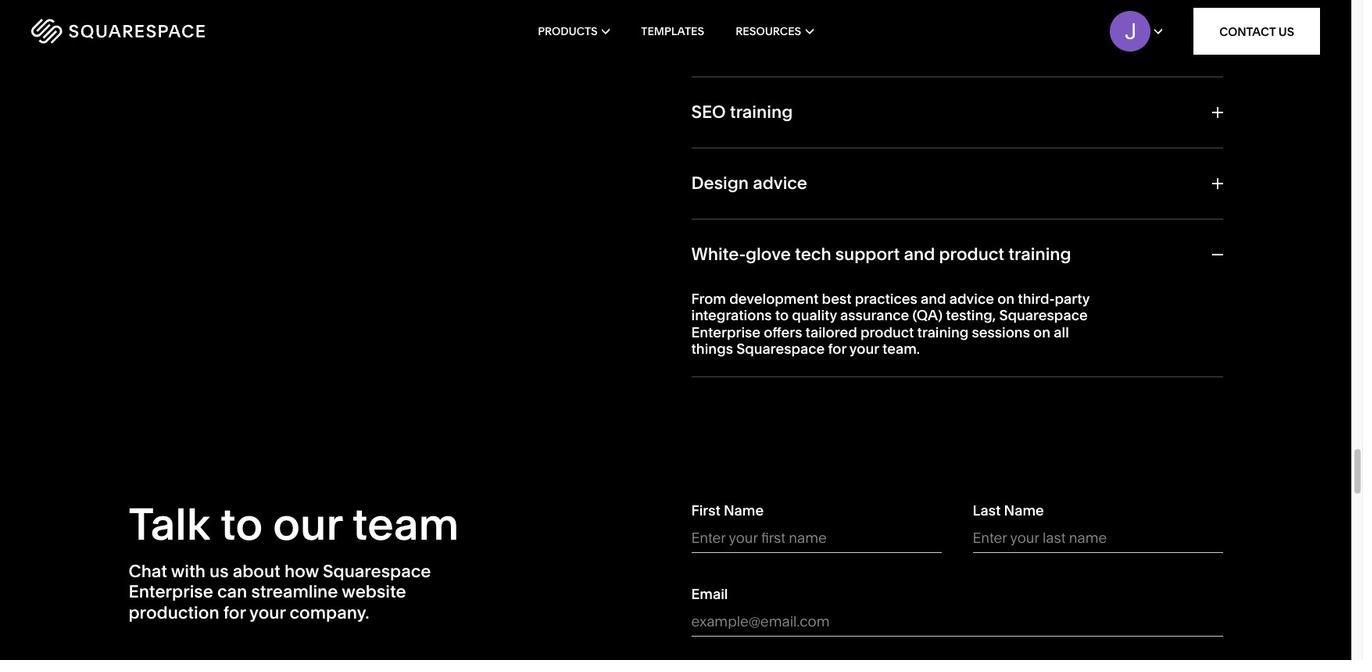 Task type: describe. For each thing, give the bounding box(es) containing it.
squarespace logo image
[[31, 19, 205, 44]]

contact
[[1220, 24, 1276, 39]]

enterprise inside 'chat with us about how squarespace enterprise can streamline website production for your company.'
[[129, 582, 213, 603]]

from development best practices and advice on third-party integrations to quality assurance (qa) testing, squarespace enterprise offers tailored product training sessions on all things squarespace for your team.
[[691, 290, 1090, 358]]

contact us link
[[1194, 8, 1320, 55]]

products button
[[538, 0, 610, 63]]

us
[[1279, 24, 1294, 39]]

white-glove tech support and product training
[[691, 244, 1071, 265]]

assurance
[[840, 307, 909, 325]]

0 horizontal spatial training
[[730, 101, 793, 122]]

contact us
[[1220, 24, 1294, 39]]

third-
[[1018, 290, 1055, 308]]

seo training
[[691, 101, 793, 122]]

templates
[[641, 24, 704, 38]]

your inside "from development best practices and advice on third-party integrations to quality assurance (qa) testing, squarespace enterprise offers tailored product training sessions on all things squarespace for your team."
[[850, 340, 879, 358]]

squarespace logo link
[[31, 19, 289, 44]]

quality
[[792, 307, 837, 325]]

First Name text field
[[691, 523, 942, 554]]

from
[[691, 290, 726, 308]]

integrations
[[691, 307, 772, 325]]

resources button
[[736, 0, 814, 63]]

last
[[973, 502, 1001, 520]]

streamline
[[251, 582, 338, 603]]

how
[[285, 561, 319, 582]]

product inside "from development best practices and advice on third-party integrations to quality assurance (qa) testing, squarespace enterprise offers tailored product training sessions on all things squarespace for your team."
[[861, 324, 914, 341]]

templates link
[[641, 0, 704, 63]]

with
[[171, 561, 206, 582]]

first
[[691, 502, 721, 520]]

last name
[[973, 502, 1044, 520]]

white-
[[691, 244, 746, 265]]

squarespace inside 'chat with us about how squarespace enterprise can streamline website production for your company.'
[[323, 561, 431, 582]]

website
[[342, 582, 406, 603]]

1 horizontal spatial product
[[939, 244, 1005, 265]]

offers
[[764, 324, 802, 341]]

your inside 'chat with us about how squarespace enterprise can streamline website production for your company.'
[[249, 603, 286, 624]]

first name
[[691, 502, 764, 520]]

to inside "from development best practices and advice on third-party integrations to quality assurance (qa) testing, squarespace enterprise offers tailored product training sessions on all things squarespace for your team."
[[775, 307, 789, 325]]

Email email field
[[691, 607, 1223, 637]]

team
[[352, 498, 459, 551]]

1 horizontal spatial squarespace
[[736, 340, 825, 358]]

manager
[[851, 30, 925, 51]]

our
[[273, 498, 342, 551]]

account
[[781, 30, 847, 51]]

practices
[[855, 290, 918, 308]]



Task type: locate. For each thing, give the bounding box(es) containing it.
to up about
[[221, 498, 263, 551]]

product
[[939, 244, 1005, 265], [861, 324, 914, 341]]

dedicated account manager
[[691, 30, 925, 51]]

product down practices
[[861, 324, 914, 341]]

0 vertical spatial and
[[904, 244, 935, 265]]

your down assurance
[[850, 340, 879, 358]]

design advice
[[691, 173, 807, 194]]

email
[[691, 586, 728, 604]]

about
[[233, 561, 281, 582]]

support
[[835, 244, 900, 265]]

testing,
[[946, 307, 996, 325]]

talk
[[129, 498, 210, 551]]

tech
[[795, 244, 831, 265]]

your right can on the left bottom of page
[[249, 603, 286, 624]]

squarespace down quality
[[736, 340, 825, 358]]

company.
[[290, 603, 369, 624]]

(qa)
[[913, 307, 943, 325]]

1 vertical spatial squarespace
[[736, 340, 825, 358]]

all
[[1054, 324, 1069, 341]]

on
[[998, 290, 1015, 308], [1033, 324, 1051, 341]]

design
[[691, 173, 749, 194]]

can
[[217, 582, 247, 603]]

advice right the design
[[753, 173, 807, 194]]

1 vertical spatial on
[[1033, 324, 1051, 341]]

name for last name
[[1004, 502, 1044, 520]]

talk to our team
[[129, 498, 459, 551]]

enterprise
[[691, 324, 761, 341], [129, 582, 213, 603]]

0 horizontal spatial to
[[221, 498, 263, 551]]

team.
[[882, 340, 920, 358]]

best
[[822, 290, 852, 308]]

1 vertical spatial and
[[921, 290, 946, 308]]

chat
[[129, 561, 167, 582]]

and
[[904, 244, 935, 265], [921, 290, 946, 308]]

0 horizontal spatial for
[[223, 603, 246, 624]]

party
[[1055, 290, 1090, 308]]

for inside "from development best practices and advice on third-party integrations to quality assurance (qa) testing, squarespace enterprise offers tailored product training sessions on all things squarespace for your team."
[[828, 340, 847, 358]]

training left sessions
[[917, 324, 969, 341]]

0 vertical spatial advice
[[753, 173, 807, 194]]

1 horizontal spatial enterprise
[[691, 324, 761, 341]]

0 vertical spatial to
[[775, 307, 789, 325]]

0 vertical spatial on
[[998, 290, 1015, 308]]

for inside 'chat with us about how squarespace enterprise can streamline website production for your company.'
[[223, 603, 246, 624]]

for down us
[[223, 603, 246, 624]]

tailored
[[806, 324, 857, 341]]

0 horizontal spatial squarespace
[[323, 561, 431, 582]]

dedicated
[[691, 30, 777, 51]]

0 vertical spatial squarespace
[[999, 307, 1088, 325]]

0 vertical spatial training
[[730, 101, 793, 122]]

0 horizontal spatial name
[[724, 502, 764, 520]]

1 vertical spatial advice
[[950, 290, 994, 308]]

1 vertical spatial to
[[221, 498, 263, 551]]

2 horizontal spatial squarespace
[[999, 307, 1088, 325]]

and for support
[[904, 244, 935, 265]]

enterprise inside "from development best practices and advice on third-party integrations to quality assurance (qa) testing, squarespace enterprise offers tailored product training sessions on all things squarespace for your team."
[[691, 324, 761, 341]]

advice
[[753, 173, 807, 194], [950, 290, 994, 308]]

name right the last at the right bottom of the page
[[1004, 502, 1044, 520]]

1 horizontal spatial on
[[1033, 324, 1051, 341]]

0 vertical spatial for
[[828, 340, 847, 358]]

training inside "from development best practices and advice on third-party integrations to quality assurance (qa) testing, squarespace enterprise offers tailored product training sessions on all things squarespace for your team."
[[917, 324, 969, 341]]

things
[[691, 340, 733, 358]]

and right practices
[[921, 290, 946, 308]]

2 vertical spatial squarespace
[[323, 561, 431, 582]]

squarespace right testing,
[[999, 307, 1088, 325]]

1 horizontal spatial for
[[828, 340, 847, 358]]

Last Name text field
[[973, 523, 1223, 554]]

and inside "from development best practices and advice on third-party integrations to quality assurance (qa) testing, squarespace enterprise offers tailored product training sessions on all things squarespace for your team."
[[921, 290, 946, 308]]

2 name from the left
[[1004, 502, 1044, 520]]

resources
[[736, 24, 801, 38]]

training up the third-
[[1009, 244, 1071, 265]]

product up testing,
[[939, 244, 1005, 265]]

sessions
[[972, 324, 1030, 341]]

1 vertical spatial training
[[1009, 244, 1071, 265]]

0 vertical spatial product
[[939, 244, 1005, 265]]

enterprise down from
[[691, 324, 761, 341]]

1 horizontal spatial training
[[917, 324, 969, 341]]

squarespace down the team
[[323, 561, 431, 582]]

0 horizontal spatial product
[[861, 324, 914, 341]]

2 horizontal spatial training
[[1009, 244, 1071, 265]]

1 horizontal spatial name
[[1004, 502, 1044, 520]]

1 horizontal spatial your
[[850, 340, 879, 358]]

0 vertical spatial enterprise
[[691, 324, 761, 341]]

1 vertical spatial enterprise
[[129, 582, 213, 603]]

us
[[210, 561, 229, 582]]

training right "seo"
[[730, 101, 793, 122]]

0 horizontal spatial on
[[998, 290, 1015, 308]]

chat with us about how squarespace enterprise can streamline website production for your company.
[[129, 561, 431, 624]]

and for practices
[[921, 290, 946, 308]]

advice up sessions
[[950, 290, 994, 308]]

1 vertical spatial for
[[223, 603, 246, 624]]

and right support
[[904, 244, 935, 265]]

0 horizontal spatial your
[[249, 603, 286, 624]]

for down quality
[[828, 340, 847, 358]]

enterprise left can on the left bottom of page
[[129, 582, 213, 603]]

on left the third-
[[998, 290, 1015, 308]]

0 horizontal spatial enterprise
[[129, 582, 213, 603]]

0 horizontal spatial advice
[[753, 173, 807, 194]]

advice inside "from development best practices and advice on third-party integrations to quality assurance (qa) testing, squarespace enterprise offers tailored product training sessions on all things squarespace for your team."
[[950, 290, 994, 308]]

name
[[724, 502, 764, 520], [1004, 502, 1044, 520]]

name for first name
[[724, 502, 764, 520]]

production
[[129, 603, 219, 624]]

training
[[730, 101, 793, 122], [1009, 244, 1071, 265], [917, 324, 969, 341]]

for
[[828, 340, 847, 358], [223, 603, 246, 624]]

your
[[850, 340, 879, 358], [249, 603, 286, 624]]

development
[[729, 290, 819, 308]]

1 vertical spatial your
[[249, 603, 286, 624]]

products
[[538, 24, 598, 38]]

to left quality
[[775, 307, 789, 325]]

1 vertical spatial product
[[861, 324, 914, 341]]

squarespace
[[999, 307, 1088, 325], [736, 340, 825, 358], [323, 561, 431, 582]]

2 vertical spatial training
[[917, 324, 969, 341]]

1 horizontal spatial advice
[[950, 290, 994, 308]]

0 vertical spatial your
[[850, 340, 879, 358]]

1 name from the left
[[724, 502, 764, 520]]

glove
[[746, 244, 791, 265]]

to
[[775, 307, 789, 325], [221, 498, 263, 551]]

seo
[[691, 101, 726, 122]]

1 horizontal spatial to
[[775, 307, 789, 325]]

on left all
[[1033, 324, 1051, 341]]

name right first
[[724, 502, 764, 520]]



Task type: vqa. For each thing, say whether or not it's contained in the screenshot.
Expires December 15, 2023
no



